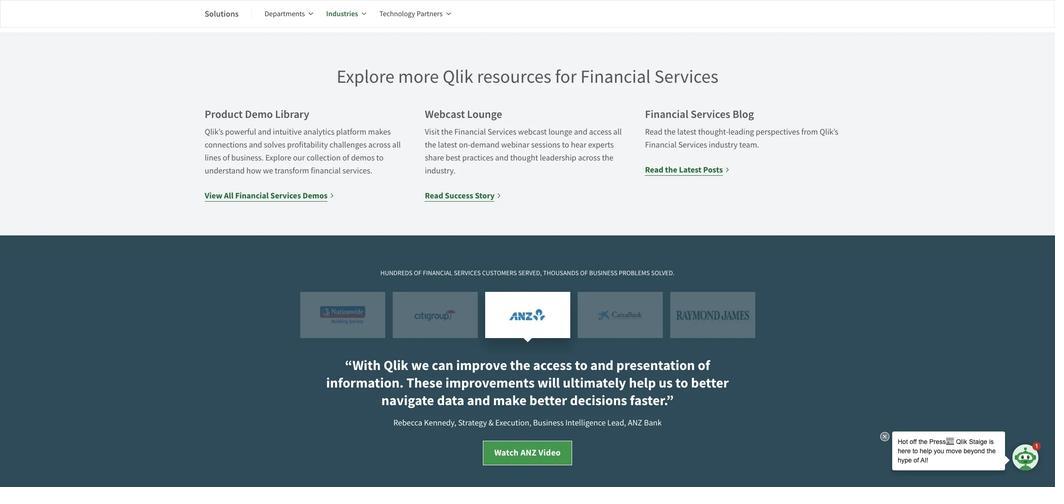 Task type: vqa. For each thing, say whether or not it's contained in the screenshot.
Global Offices to the top
no



Task type: describe. For each thing, give the bounding box(es) containing it.
business.
[[231, 153, 264, 163]]

webcast
[[425, 107, 465, 122]]

financial inside visit the financial services webcast lounge and access all the latest on-demand webinar sessions to hear experts share best practices and thought leadership across the industry.
[[454, 127, 486, 137]]

library
[[275, 107, 309, 122]]

experts
[[588, 140, 614, 150]]

partners
[[417, 9, 443, 19]]

challenges
[[330, 140, 367, 150]]

departments link
[[265, 3, 313, 25]]

to inside visit the financial services webcast lounge and access all the latest on-demand webinar sessions to hear experts share best practices and thought leadership across the industry.
[[562, 140, 569, 150]]

decisions
[[570, 391, 627, 410]]

rebecca kennedy, strategy & execution, business intelligence lead, anz bank
[[393, 418, 662, 428]]

of inside "with qlik we can improve the access to and presentation of information. these improvements will ultimately help us to better navigate data and make better decisions faster."
[[698, 356, 710, 375]]

watch anz video
[[494, 447, 561, 459]]

to inside qlik's powerful and intuitive analytics platform makes connections and solves profitability challenges across all lines of business. explore our collection of demos to understand how we transform financial services.
[[376, 153, 384, 163]]

explore inside qlik's powerful and intuitive analytics platform makes connections and solves profitability challenges across all lines of business. explore our collection of demos to understand how we transform financial services.
[[265, 153, 291, 163]]

read for financial services blog
[[645, 164, 663, 175]]

for
[[555, 65, 577, 88]]

business
[[589, 269, 618, 277]]

navigate
[[381, 391, 434, 410]]

collection
[[307, 153, 341, 163]]

platform
[[336, 127, 366, 137]]

practices
[[462, 153, 494, 163]]

explore more qlik resources for financial services
[[337, 65, 718, 88]]

hundreds of financial services customers served, thousands of business problems solved.
[[381, 269, 675, 277]]

and up strategy
[[467, 391, 490, 410]]

0 vertical spatial qlik
[[443, 65, 473, 88]]

intuitive
[[273, 127, 302, 137]]

from
[[801, 127, 818, 137]]

across inside qlik's powerful and intuitive analytics platform makes connections and solves profitability challenges across all lines of business. explore our collection of demos to understand how we transform financial services.
[[368, 140, 391, 150]]

1 of from the left
[[414, 269, 422, 277]]

and up the hear
[[574, 127, 587, 137]]

view all financial services demos link
[[205, 189, 335, 202]]

product
[[205, 107, 243, 122]]

transform
[[275, 166, 309, 176]]

powerful
[[225, 127, 256, 137]]

read the latest posts link
[[645, 163, 730, 176]]

the down 'experts'
[[602, 153, 613, 163]]

improve
[[456, 356, 507, 375]]

qlik's powerful and intuitive analytics platform makes connections and solves profitability challenges across all lines of business. explore our collection of demos to understand how we transform financial services.
[[205, 127, 401, 176]]

improvements
[[445, 374, 535, 392]]

services up the thought-
[[691, 107, 730, 122]]

bank
[[644, 418, 662, 428]]

webcast
[[518, 127, 547, 137]]

best
[[446, 153, 461, 163]]

and down the webinar
[[495, 153, 509, 163]]

technology
[[379, 9, 415, 19]]

more
[[398, 65, 439, 88]]

these
[[407, 374, 443, 392]]

the left latest
[[665, 164, 677, 175]]

faster."
[[630, 391, 674, 410]]

lounge
[[549, 127, 572, 137]]

financial
[[311, 166, 341, 176]]

success
[[445, 190, 473, 201]]

all
[[224, 190, 234, 201]]

financial services blog
[[645, 107, 754, 122]]

leadership
[[540, 153, 576, 163]]

solved.
[[651, 269, 675, 277]]

profitability
[[287, 140, 328, 150]]

watch
[[494, 447, 519, 459]]

2 of from the left
[[580, 269, 588, 277]]

the inside "with qlik we can improve the access to and presentation of information. these improvements will ultimately help us to better navigate data and make better decisions faster."
[[510, 356, 530, 375]]

caixabank logo image
[[578, 292, 663, 338]]

lines
[[205, 153, 221, 163]]

will
[[538, 374, 560, 392]]

view
[[205, 190, 222, 201]]

qlik's inside qlik's powerful and intuitive analytics platform makes connections and solves profitability challenges across all lines of business. explore our collection of demos to understand how we transform financial services.
[[205, 127, 223, 137]]

industry.
[[425, 166, 456, 176]]

webcast lounge
[[425, 107, 502, 122]]

the inside the read the latest thought-leading perspectives from qlik's financial services industry team.
[[664, 127, 676, 137]]

1 horizontal spatial explore
[[337, 65, 395, 88]]

we inside "with qlik we can improve the access to and presentation of information. these improvements will ultimately help us to better navigate data and make better decisions faster."
[[411, 356, 429, 375]]

story
[[475, 190, 495, 201]]

make
[[493, 391, 527, 410]]

execution,
[[495, 418, 531, 428]]

"with
[[345, 356, 381, 375]]

qlik inside "with qlik we can improve the access to and presentation of information. these improvements will ultimately help us to better navigate data and make better decisions faster."
[[384, 356, 408, 375]]

watch anz video link
[[483, 441, 572, 465]]

qlik's inside the read the latest thought-leading perspectives from qlik's financial services industry team.
[[820, 127, 838, 137]]

solves
[[264, 140, 285, 150]]

and up decisions on the right bottom
[[590, 356, 614, 375]]

kennedy,
[[424, 418, 457, 428]]

read inside the read the latest thought-leading perspectives from qlik's financial services industry team.
[[645, 127, 663, 137]]

technology partners
[[379, 9, 443, 19]]

visit
[[425, 127, 440, 137]]

anz bank logo - selected image
[[485, 292, 570, 338]]

makes
[[368, 127, 391, 137]]

webinar
[[501, 140, 530, 150]]



Task type: locate. For each thing, give the bounding box(es) containing it.
thought-
[[698, 127, 728, 137]]

perspectives
[[756, 127, 800, 137]]

across down makes
[[368, 140, 391, 150]]

1 horizontal spatial qlik's
[[820, 127, 838, 137]]

leading
[[728, 127, 754, 137]]

industry
[[709, 140, 738, 150]]

of
[[223, 153, 230, 163], [342, 153, 349, 163], [698, 356, 710, 375]]

team.
[[739, 140, 759, 150]]

to left the hear
[[562, 140, 569, 150]]

demos
[[303, 190, 328, 201]]

connections
[[205, 140, 247, 150]]

access
[[589, 127, 612, 137], [533, 356, 572, 375]]

and up solves at the left of page
[[258, 127, 271, 137]]

read for webcast lounge
[[425, 190, 443, 201]]

of down connections
[[223, 153, 230, 163]]

explore
[[337, 65, 395, 88], [265, 153, 291, 163]]

the right visit
[[441, 127, 453, 137]]

0 horizontal spatial of
[[223, 153, 230, 163]]

latest up the best at the top of page
[[438, 140, 457, 150]]

customers
[[482, 269, 517, 277]]

better up business
[[529, 391, 567, 410]]

0 vertical spatial across
[[368, 140, 391, 150]]

1 vertical spatial anz
[[521, 447, 537, 459]]

of left financial
[[414, 269, 422, 277]]

quotes carousel region
[[0, 292, 1055, 465]]

technology partners link
[[379, 3, 451, 25]]

1 vertical spatial read
[[645, 164, 663, 175]]

0 horizontal spatial of
[[414, 269, 422, 277]]

1 horizontal spatial qlik
[[443, 65, 473, 88]]

the down financial services blog
[[664, 127, 676, 137]]

1 horizontal spatial of
[[580, 269, 588, 277]]

read the latest thought-leading perspectives from qlik's financial services industry team.
[[645, 127, 838, 150]]

services up financial services blog
[[654, 65, 718, 88]]

ultimately
[[563, 374, 626, 392]]

0 horizontal spatial anz
[[521, 447, 537, 459]]

latest inside visit the financial services webcast lounge and access all the latest on-demand webinar sessions to hear experts share best practices and thought leadership across the industry.
[[438, 140, 457, 150]]

product demo library
[[205, 107, 309, 122]]

1 horizontal spatial better
[[691, 374, 729, 392]]

1 vertical spatial qlik
[[384, 356, 408, 375]]

qlik's up connections
[[205, 127, 223, 137]]

0 horizontal spatial qlik's
[[205, 127, 223, 137]]

thought
[[510, 153, 538, 163]]

0 vertical spatial latest
[[677, 127, 697, 137]]

qlik right "with
[[384, 356, 408, 375]]

data
[[437, 391, 464, 410]]

read the latest posts
[[645, 164, 723, 175]]

better
[[691, 374, 729, 392], [529, 391, 567, 410]]

the left will
[[510, 356, 530, 375]]

0 vertical spatial all
[[613, 127, 622, 137]]

1 vertical spatial across
[[578, 153, 600, 163]]

0 horizontal spatial all
[[392, 140, 401, 150]]

solutions menu bar
[[205, 3, 464, 25]]

we right the how on the top left
[[263, 166, 273, 176]]

thousands
[[543, 269, 579, 277]]

we inside qlik's powerful and intuitive analytics platform makes connections and solves profitability challenges across all lines of business. explore our collection of demos to understand how we transform financial services.
[[263, 166, 273, 176]]

we
[[263, 166, 273, 176], [411, 356, 429, 375]]

financial inside the read the latest thought-leading perspectives from qlik's financial services industry team.
[[645, 140, 677, 150]]

intelligence
[[565, 418, 606, 428]]

latest
[[679, 164, 702, 175]]

1 vertical spatial all
[[392, 140, 401, 150]]

blog
[[733, 107, 754, 122]]

access inside visit the financial services webcast lounge and access all the latest on-demand webinar sessions to hear experts share best practices and thought leadership across the industry.
[[589, 127, 612, 137]]

financial
[[423, 269, 453, 277]]

services down the thought-
[[678, 140, 707, 150]]

departments
[[265, 9, 305, 19]]

demo
[[245, 107, 273, 122]]

read success story link
[[425, 189, 502, 202]]

1 horizontal spatial all
[[613, 127, 622, 137]]

1 vertical spatial latest
[[438, 140, 457, 150]]

0 horizontal spatial qlik
[[384, 356, 408, 375]]

0 vertical spatial anz
[[628, 418, 642, 428]]

and
[[258, 127, 271, 137], [574, 127, 587, 137], [249, 140, 262, 150], [495, 153, 509, 163], [590, 356, 614, 375], [467, 391, 490, 410]]

to right demos
[[376, 153, 384, 163]]

latest inside the read the latest thought-leading perspectives from qlik's financial services industry team.
[[677, 127, 697, 137]]

1 horizontal spatial of
[[342, 153, 349, 163]]

share
[[425, 153, 444, 163]]

2 vertical spatial read
[[425, 190, 443, 201]]

strategy
[[458, 418, 487, 428]]

posts
[[703, 164, 723, 175]]

information.
[[326, 374, 404, 392]]

across
[[368, 140, 391, 150], [578, 153, 600, 163]]

0 vertical spatial we
[[263, 166, 273, 176]]

the down visit
[[425, 140, 436, 150]]

2 qlik's from the left
[[820, 127, 838, 137]]

&
[[489, 418, 494, 428]]

services inside visit the financial services webcast lounge and access all the latest on-demand webinar sessions to hear experts share best practices and thought leadership across the industry.
[[488, 127, 516, 137]]

all inside qlik's powerful and intuitive analytics platform makes connections and solves profitability challenges across all lines of business. explore our collection of demos to understand how we transform financial services.
[[392, 140, 401, 150]]

qlik
[[443, 65, 473, 88], [384, 356, 408, 375]]

us
[[659, 374, 673, 392]]

problems
[[619, 269, 650, 277]]

1 horizontal spatial latest
[[677, 127, 697, 137]]

1 vertical spatial access
[[533, 356, 572, 375]]

1 horizontal spatial anz
[[628, 418, 642, 428]]

qlik up webcast lounge
[[443, 65, 473, 88]]

sessions
[[531, 140, 560, 150]]

help
[[629, 374, 656, 392]]

visit the financial services webcast lounge and access all the latest on-demand webinar sessions to hear experts share best practices and thought leadership across the industry.
[[425, 127, 622, 176]]

financial
[[581, 65, 651, 88], [645, 107, 689, 122], [454, 127, 486, 137], [645, 140, 677, 150], [235, 190, 269, 201]]

video
[[538, 447, 561, 459]]

0 horizontal spatial across
[[368, 140, 391, 150]]

understand
[[205, 166, 245, 176]]

lounge
[[467, 107, 502, 122]]

business
[[533, 418, 564, 428]]

1 vertical spatial explore
[[265, 153, 291, 163]]

served,
[[518, 269, 542, 277]]

all inside visit the financial services webcast lounge and access all the latest on-demand webinar sessions to hear experts share best practices and thought leadership across the industry.
[[613, 127, 622, 137]]

1 horizontal spatial access
[[589, 127, 612, 137]]

to right us
[[676, 374, 688, 392]]

anz left bank on the right of the page
[[628, 418, 642, 428]]

carousel controls region
[[205, 292, 850, 338]]

access inside "with qlik we can improve the access to and presentation of information. these improvements will ultimately help us to better navigate data and make better decisions faster."
[[533, 356, 572, 375]]

latest down financial services blog
[[677, 127, 697, 137]]

0 vertical spatial access
[[589, 127, 612, 137]]

demand
[[470, 140, 500, 150]]

of right us
[[698, 356, 710, 375]]

solutions
[[205, 8, 239, 19]]

1 horizontal spatial we
[[411, 356, 429, 375]]

across inside visit the financial services webcast lounge and access all the latest on-demand webinar sessions to hear experts share best practices and thought leadership across the industry.
[[578, 153, 600, 163]]

services down the transform
[[270, 190, 301, 201]]

services up the webinar
[[488, 127, 516, 137]]

1 horizontal spatial across
[[578, 153, 600, 163]]

on-
[[459, 140, 470, 150]]

lead,
[[607, 418, 626, 428]]

anz left video
[[521, 447, 537, 459]]

0 horizontal spatial better
[[529, 391, 567, 410]]

0 horizontal spatial explore
[[265, 153, 291, 163]]

to
[[562, 140, 569, 150], [376, 153, 384, 163], [575, 356, 588, 375], [676, 374, 688, 392]]

better right us
[[691, 374, 729, 392]]

and up business.
[[249, 140, 262, 150]]

hundreds
[[381, 269, 413, 277]]

across down the hear
[[578, 153, 600, 163]]

the
[[441, 127, 453, 137], [664, 127, 676, 137], [425, 140, 436, 150], [602, 153, 613, 163], [665, 164, 677, 175], [510, 356, 530, 375]]

0 vertical spatial read
[[645, 127, 663, 137]]

qlik's right from
[[820, 127, 838, 137]]

anz
[[628, 418, 642, 428], [521, 447, 537, 459]]

services
[[654, 65, 718, 88], [691, 107, 730, 122], [488, 127, 516, 137], [678, 140, 707, 150], [270, 190, 301, 201]]

all
[[613, 127, 622, 137], [392, 140, 401, 150]]

read success story
[[425, 190, 495, 201]]

analytics
[[303, 127, 335, 137]]

view all financial services demos
[[205, 190, 328, 201]]

to right will
[[575, 356, 588, 375]]

services inside the read the latest thought-leading perspectives from qlik's financial services industry team.
[[678, 140, 707, 150]]

resources
[[477, 65, 551, 88]]

of
[[414, 269, 422, 277], [580, 269, 588, 277]]

we left the 'can'
[[411, 356, 429, 375]]

2 horizontal spatial of
[[698, 356, 710, 375]]

1 qlik's from the left
[[205, 127, 223, 137]]

of down challenges
[[342, 153, 349, 163]]

"with qlik we can improve the access to and presentation of information. these improvements will ultimately help us to better navigate data and make better decisions faster."
[[326, 356, 729, 410]]

our
[[293, 153, 305, 163]]

0 vertical spatial explore
[[337, 65, 395, 88]]

nationwide building society logo image
[[300, 292, 385, 338]]

0 horizontal spatial access
[[533, 356, 572, 375]]

hear
[[571, 140, 587, 150]]

services
[[454, 269, 481, 277]]

0 horizontal spatial we
[[263, 166, 273, 176]]

0 horizontal spatial latest
[[438, 140, 457, 150]]

can
[[432, 356, 453, 375]]

industries
[[326, 9, 358, 19]]

demos
[[351, 153, 375, 163]]

of left business
[[580, 269, 588, 277]]

citigroup logo image
[[393, 292, 478, 338]]

1 vertical spatial we
[[411, 356, 429, 375]]

services.
[[342, 166, 372, 176]]



